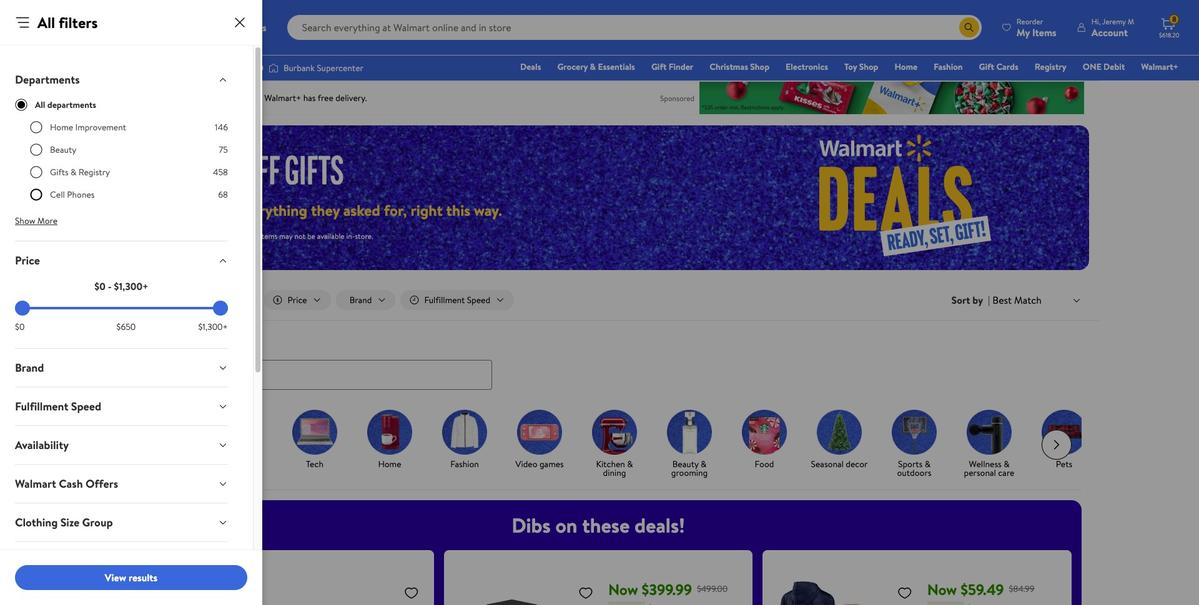 Task type: describe. For each thing, give the bounding box(es) containing it.
christmas shop link
[[704, 60, 775, 74]]

$59.49
[[961, 580, 1004, 601]]

sports & outdoors
[[897, 458, 932, 480]]

debit
[[1104, 61, 1125, 73]]

seasonal decor link
[[807, 410, 872, 471]]

All departments radio
[[15, 99, 27, 111]]

electronics link
[[780, 60, 834, 74]]

outdoors
[[897, 467, 932, 480]]

color button
[[5, 543, 238, 581]]

sort
[[952, 294, 971, 307]]

0 horizontal spatial walmart black friday deals for days image
[[125, 154, 355, 185]]

way.
[[474, 200, 502, 221]]

view results button
[[15, 566, 247, 591]]

beauty for beauty & grooming
[[673, 458, 699, 471]]

price
[[15, 253, 40, 269]]

gift for gift cards
[[979, 61, 995, 73]]

offers
[[86, 477, 118, 492]]

all inside button
[[139, 294, 149, 307]]

all filters inside button
[[139, 294, 173, 307]]

savings
[[166, 200, 214, 221]]

$399.99
[[642, 580, 692, 601]]

sports & outdoors link
[[882, 410, 947, 480]]

flash
[[144, 458, 163, 471]]

kitchen & dining
[[596, 458, 633, 480]]

gift finder
[[652, 61, 694, 73]]

size
[[60, 515, 80, 531]]

store.
[[355, 231, 373, 242]]

fulfillment
[[15, 399, 68, 415]]

75
[[219, 144, 228, 156]]

-
[[108, 280, 112, 294]]

select
[[238, 231, 258, 242]]

0 horizontal spatial $1,300+
[[114, 280, 148, 294]]

by
[[973, 294, 983, 307]]

0 horizontal spatial home link
[[357, 410, 422, 471]]

1 horizontal spatial fashion link
[[928, 60, 969, 74]]

price button
[[5, 242, 238, 280]]

shop holiday decor. image
[[817, 410, 862, 455]]

& for outdoors
[[925, 458, 931, 471]]

walmart+ link
[[1136, 60, 1184, 74]]

seasonal
[[811, 458, 844, 471]]

shop pets. image
[[1042, 410, 1087, 455]]

more
[[37, 215, 58, 227]]

now $59.49 $84.99
[[928, 580, 1035, 601]]

finder
[[669, 61, 694, 73]]

sort and filter section element
[[100, 281, 1100, 321]]

one
[[1083, 61, 1102, 73]]

1 horizontal spatial home
[[378, 458, 401, 471]]

items
[[260, 231, 278, 242]]

one debit
[[1083, 61, 1125, 73]]

major
[[125, 200, 163, 221]]

add to favorites list, men's fanatics branded heather navy new england patriots hook and ladder pullover hoodie image
[[898, 586, 913, 601]]

shop fashion. image
[[442, 410, 487, 455]]

toy shop
[[845, 61, 879, 73]]

cards
[[997, 61, 1019, 73]]

shop wellness and self-care. image
[[967, 410, 1012, 455]]

1 horizontal spatial home link
[[889, 60, 923, 74]]

show more button
[[5, 211, 68, 231]]

deals link
[[515, 60, 547, 74]]

shop kitchen and dining. image
[[592, 410, 637, 455]]

0 horizontal spatial fashion link
[[432, 410, 497, 471]]

tech
[[306, 458, 324, 471]]

grocery
[[558, 61, 588, 73]]

all departments
[[35, 99, 96, 111]]

all departments option group
[[30, 121, 228, 211]]

color
[[15, 554, 42, 570]]

tech link
[[282, 410, 347, 471]]

add to favorites list, xbox series x video game console, black image
[[579, 586, 593, 601]]

home image
[[367, 410, 412, 455]]

beauty for beauty
[[50, 144, 76, 156]]

home for home improvement
[[50, 121, 73, 134]]

dibs
[[512, 512, 551, 540]]

1 vertical spatial all
[[35, 99, 45, 111]]

clothing
[[15, 515, 58, 531]]

registry inside all departments option group
[[79, 166, 110, 179]]

walmart cash offers
[[15, 477, 118, 492]]

home for the right home "link"
[[895, 61, 918, 73]]

essentials
[[598, 61, 635, 73]]

beauty & grooming
[[671, 458, 708, 480]]

all filters inside dialog
[[37, 12, 98, 33]]

video
[[516, 458, 538, 471]]

8
[[1173, 14, 1177, 24]]

fulfillment speed
[[15, 399, 101, 415]]

everything
[[237, 200, 307, 221]]

grocery & essentials
[[558, 61, 635, 73]]

flash deals link
[[132, 410, 197, 471]]

$0 for $0 - $1,300+
[[95, 280, 106, 294]]

0 horizontal spatial fashion
[[451, 458, 479, 471]]

shop toys. image
[[217, 410, 262, 455]]

asked
[[343, 200, 380, 221]]

2 horizontal spatial deals
[[520, 61, 541, 73]]

phones
[[67, 189, 95, 201]]

0 vertical spatial on
[[217, 200, 234, 221]]

last.
[[172, 231, 185, 242]]

departments
[[47, 99, 96, 111]]

1 horizontal spatial on
[[556, 512, 578, 540]]

flash deals
[[144, 458, 186, 471]]

games
[[540, 458, 564, 471]]

Deals search field
[[100, 335, 1100, 390]]

0 vertical spatial fashion
[[934, 61, 963, 73]]

0 vertical spatial all
[[37, 12, 55, 33]]

wellness
[[969, 458, 1002, 471]]

|
[[988, 294, 990, 307]]

this
[[446, 200, 471, 221]]

toy
[[845, 61, 857, 73]]

video games link
[[507, 410, 572, 471]]

pets link
[[1032, 410, 1097, 471]]

458
[[213, 166, 228, 179]]

flash deals image
[[142, 410, 187, 455]]

personal
[[964, 467, 996, 480]]

1 horizontal spatial deals
[[165, 458, 186, 471]]



Task type: vqa. For each thing, say whether or not it's contained in the screenshot.
How do you want your items? on the left top
no



Task type: locate. For each thing, give the bounding box(es) containing it.
no
[[187, 231, 197, 242]]

1 horizontal spatial filters
[[151, 294, 173, 307]]

&
[[590, 61, 596, 73], [71, 166, 76, 179], [627, 458, 633, 471], [701, 458, 707, 471], [925, 458, 931, 471], [1004, 458, 1010, 471]]

care
[[999, 467, 1015, 480]]

2 now from the left
[[928, 580, 957, 601]]

all up $1300 range field
[[139, 294, 149, 307]]

0 vertical spatial $0
[[95, 280, 106, 294]]

view results
[[105, 572, 158, 585]]

dining
[[603, 467, 626, 480]]

0 vertical spatial beauty
[[50, 144, 76, 156]]

close panel image
[[232, 15, 247, 30]]

walmart image
[[20, 17, 101, 37]]

shop
[[751, 61, 770, 73], [859, 61, 879, 73]]

toy shop link
[[839, 60, 884, 74]]

rain
[[198, 231, 211, 242]]

deals left grocery
[[520, 61, 541, 73]]

1 vertical spatial deals
[[115, 335, 142, 351]]

departments
[[15, 72, 80, 87]]

gift cards link
[[974, 60, 1024, 74]]

$0 left the -
[[95, 280, 106, 294]]

0 vertical spatial fashion link
[[928, 60, 969, 74]]

on up checks.
[[217, 200, 234, 221]]

1 horizontal spatial walmart black friday deals for days image
[[733, 126, 1090, 271]]

& for grooming
[[701, 458, 707, 471]]

christmas
[[710, 61, 748, 73]]

supplies
[[145, 231, 171, 242]]

1 horizontal spatial registry
[[1035, 61, 1067, 73]]

1 vertical spatial all filters
[[139, 294, 173, 307]]

all right all departments option in the top of the page
[[35, 99, 45, 111]]

1 gift from the left
[[652, 61, 667, 73]]

& right wellness
[[1004, 458, 1010, 471]]

right
[[411, 200, 443, 221]]

0 horizontal spatial on
[[217, 200, 234, 221]]

& for dining
[[627, 458, 633, 471]]

home link
[[889, 60, 923, 74], [357, 410, 422, 471]]

beauty inside beauty & grooming
[[673, 458, 699, 471]]

gift left finder
[[652, 61, 667, 73]]

Search in deals search field
[[115, 360, 492, 390]]

0 horizontal spatial all filters
[[37, 12, 98, 33]]

deals
[[520, 61, 541, 73], [115, 335, 142, 351], [165, 458, 186, 471]]

kitchen & dining link
[[582, 410, 647, 480]]

for,
[[384, 200, 407, 221]]

registry left one
[[1035, 61, 1067, 73]]

filters inside dialog
[[59, 12, 98, 33]]

1 horizontal spatial $0
[[95, 280, 106, 294]]

shop for christmas shop
[[751, 61, 770, 73]]

may
[[279, 231, 293, 242]]

on right dibs
[[556, 512, 578, 540]]

$0 - $1,300+
[[95, 280, 148, 294]]

beauty up the gifts
[[50, 144, 76, 156]]

2 vertical spatial all
[[139, 294, 149, 307]]

all up departments
[[37, 12, 55, 33]]

home down all departments
[[50, 121, 73, 134]]

shop beauty and grooming. image
[[667, 410, 712, 455]]

available
[[317, 231, 345, 242]]

& down shop beauty and grooming. image
[[701, 458, 707, 471]]

1 horizontal spatial shop
[[859, 61, 879, 73]]

store
[[226, 294, 245, 307]]

1 horizontal spatial $1,300+
[[198, 321, 228, 334]]

show
[[15, 215, 35, 227]]

sports
[[898, 458, 923, 471]]

food
[[755, 458, 774, 471]]

beauty & grooming link
[[657, 410, 722, 480]]

home
[[895, 61, 918, 73], [50, 121, 73, 134], [378, 458, 401, 471]]

& right the "dining"
[[627, 458, 633, 471]]

1 vertical spatial home link
[[357, 410, 422, 471]]

& for registry
[[71, 166, 76, 179]]

1 vertical spatial fashion
[[451, 458, 479, 471]]

video games
[[516, 458, 564, 471]]

electronics
[[786, 61, 828, 73]]

shop sports and outdoors. image
[[892, 410, 937, 455]]

$1300 range field
[[15, 307, 228, 310]]

0 vertical spatial home link
[[889, 60, 923, 74]]

one debit link
[[1078, 60, 1131, 74]]

1 horizontal spatial now
[[928, 580, 957, 601]]

seasonal decor
[[811, 458, 868, 471]]

deals down $650
[[115, 335, 142, 351]]

0 vertical spatial registry
[[1035, 61, 1067, 73]]

68
[[218, 189, 228, 201]]

& right sports
[[925, 458, 931, 471]]

beauty inside all departments option group
[[50, 144, 76, 156]]

$1,300+ down in- in the left of the page
[[198, 321, 228, 334]]

& inside kitchen & dining
[[627, 458, 633, 471]]

beauty
[[50, 144, 76, 156], [673, 458, 699, 471]]

gift left cards
[[979, 61, 995, 73]]

& for personal
[[1004, 458, 1010, 471]]

1 vertical spatial registry
[[79, 166, 110, 179]]

sort by |
[[952, 294, 990, 307]]

$1,300+ right the -
[[114, 280, 148, 294]]

group
[[135, 561, 424, 606]]

gift
[[652, 61, 667, 73], [979, 61, 995, 73]]

$0 up brand
[[15, 321, 25, 334]]

0 horizontal spatial $0
[[15, 321, 25, 334]]

christmas shop
[[710, 61, 770, 73]]

& for essentials
[[590, 61, 596, 73]]

& inside all departments option group
[[71, 166, 76, 179]]

2 vertical spatial home
[[378, 458, 401, 471]]

0 horizontal spatial registry
[[79, 166, 110, 179]]

1 vertical spatial filters
[[151, 294, 173, 307]]

0 vertical spatial all filters
[[37, 12, 98, 33]]

not
[[294, 231, 306, 242]]

1 vertical spatial $1,300+
[[198, 321, 228, 334]]

0 horizontal spatial deals
[[115, 335, 142, 351]]

0 horizontal spatial shop
[[751, 61, 770, 73]]

beauty down shop beauty and grooming. image
[[673, 458, 699, 471]]

in-
[[346, 231, 355, 242]]

shop tech. image
[[292, 410, 337, 455]]

shop inside toy shop link
[[859, 61, 879, 73]]

2 gift from the left
[[979, 61, 995, 73]]

all filters up departments
[[37, 12, 98, 33]]

0 vertical spatial home
[[895, 61, 918, 73]]

$0 for $0
[[15, 321, 25, 334]]

show more
[[15, 215, 58, 227]]

cash
[[59, 477, 83, 492]]

0 horizontal spatial beauty
[[50, 144, 76, 156]]

0 vertical spatial deals
[[520, 61, 541, 73]]

home right toy shop link
[[895, 61, 918, 73]]

home down the home image
[[378, 458, 401, 471]]

gift finder link
[[646, 60, 699, 74]]

now right "add to favorites list, xbox series x video game console, black" image
[[608, 580, 638, 601]]

fashion left gift cards link in the right top of the page
[[934, 61, 963, 73]]

& right the gifts
[[71, 166, 76, 179]]

gifts & registry
[[50, 166, 110, 179]]

grocery & essentials link
[[552, 60, 641, 74]]

shop for toy shop
[[859, 61, 879, 73]]

now right add to favorites list, men's fanatics branded heather navy new england patriots hook and ladder pullover hoodie 'icon' on the right bottom
[[928, 580, 957, 601]]

while supplies last. no rain checks. select items may not be available in-store.
[[125, 231, 373, 242]]

walmart black friday deals for days image
[[733, 126, 1090, 271], [125, 154, 355, 185]]

$499.00
[[697, 583, 728, 596]]

1 vertical spatial fashion link
[[432, 410, 497, 471]]

& inside beauty & grooming
[[701, 458, 707, 471]]

1 horizontal spatial beauty
[[673, 458, 699, 471]]

0 vertical spatial filters
[[59, 12, 98, 33]]

walmart cash offers button
[[5, 465, 238, 504]]

shop video games. image
[[517, 410, 562, 455]]

deals right flash on the left bottom of page
[[165, 458, 186, 471]]

Walmart Site-Wide search field
[[287, 15, 982, 40]]

1 shop from the left
[[751, 61, 770, 73]]

1 vertical spatial on
[[556, 512, 578, 540]]

cell phones
[[50, 189, 95, 201]]

now for now $399.99
[[608, 580, 638, 601]]

$618.20
[[1160, 31, 1180, 39]]

now
[[608, 580, 638, 601], [928, 580, 957, 601]]

sponsored
[[660, 93, 695, 103]]

& inside sports & outdoors
[[925, 458, 931, 471]]

1 horizontal spatial gift
[[979, 61, 995, 73]]

departments button
[[5, 61, 238, 99]]

view
[[105, 572, 126, 585]]

speed
[[71, 399, 101, 415]]

brand
[[15, 360, 44, 376]]

walmart+
[[1142, 61, 1179, 73]]

deals!
[[635, 512, 685, 540]]

& inside the wellness & personal care
[[1004, 458, 1010, 471]]

registry up phones
[[79, 166, 110, 179]]

0 horizontal spatial home
[[50, 121, 73, 134]]

dibs on these deals!
[[512, 512, 685, 540]]

None radio
[[30, 144, 42, 156], [30, 189, 42, 201], [30, 144, 42, 156], [30, 189, 42, 201]]

all filters up $1300 range field
[[139, 294, 173, 307]]

all filters dialog
[[0, 0, 262, 606]]

2 shop from the left
[[859, 61, 879, 73]]

$0 range field
[[15, 307, 228, 310]]

& right grocery
[[590, 61, 596, 73]]

now for now $59.49
[[928, 580, 957, 601]]

0 horizontal spatial filters
[[59, 12, 98, 33]]

2 vertical spatial deals
[[165, 458, 186, 471]]

fashion down 'shop fashion.' image
[[451, 458, 479, 471]]

deals inside search field
[[115, 335, 142, 351]]

cell
[[50, 189, 65, 201]]

now $399.99 $499.00
[[608, 580, 728, 601]]

gifts
[[50, 166, 68, 179]]

major savings on everything they asked for, right this way.
[[125, 200, 502, 221]]

8 $618.20
[[1160, 14, 1180, 39]]

gift for gift finder
[[652, 61, 667, 73]]

146
[[215, 121, 228, 134]]

next slide for chipmodulewithimages list image
[[1042, 430, 1072, 460]]

0 horizontal spatial gift
[[652, 61, 667, 73]]

1 horizontal spatial fashion
[[934, 61, 963, 73]]

1 vertical spatial home
[[50, 121, 73, 134]]

home improvement
[[50, 121, 126, 134]]

registry link
[[1029, 60, 1073, 74]]

1 now from the left
[[608, 580, 638, 601]]

add to favorites list, skinceuticals clarifying clay deep pore cleansing masque for normal, oily, combination skin 60 ml / 2.4 fl. oz. image
[[404, 586, 419, 601]]

shop right 'toy'
[[859, 61, 879, 73]]

home inside all departments option group
[[50, 121, 73, 134]]

shop right christmas
[[751, 61, 770, 73]]

grooming
[[671, 467, 708, 480]]

2 horizontal spatial home
[[895, 61, 918, 73]]

None radio
[[30, 121, 42, 134], [30, 166, 42, 179], [30, 121, 42, 134], [30, 166, 42, 179]]

1 horizontal spatial all filters
[[139, 294, 173, 307]]

filters inside button
[[151, 294, 173, 307]]

these
[[582, 512, 630, 540]]

improvement
[[75, 121, 126, 134]]

Search search field
[[287, 15, 982, 40]]

0 horizontal spatial now
[[608, 580, 638, 601]]

0 vertical spatial $1,300+
[[114, 280, 148, 294]]

1 vertical spatial $0
[[15, 321, 25, 334]]

shop food image
[[742, 410, 787, 455]]

1 vertical spatial beauty
[[673, 458, 699, 471]]

shop inside 'christmas shop' link
[[751, 61, 770, 73]]

availability button
[[5, 427, 238, 465]]



